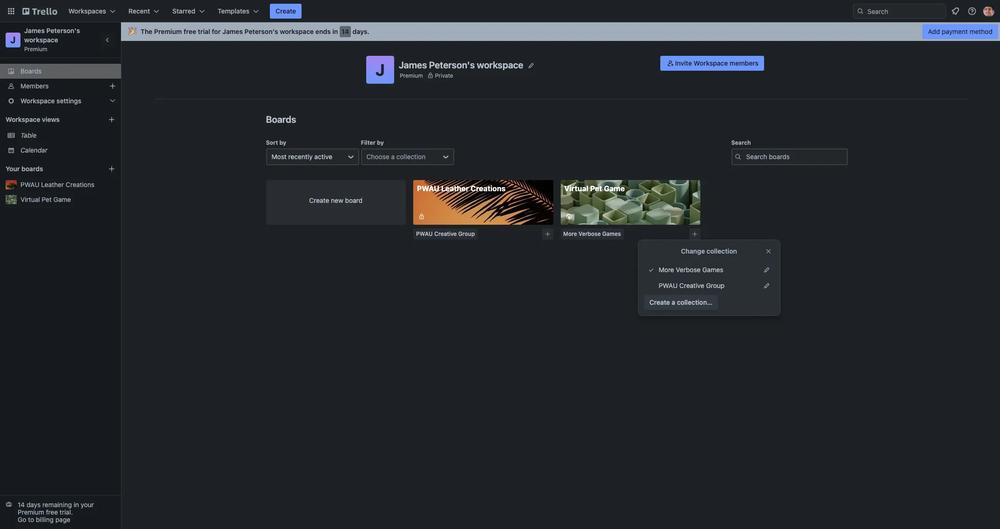 Task type: describe. For each thing, give the bounding box(es) containing it.
free inside banner
[[184, 27, 196, 35]]

0 notifications image
[[950, 6, 962, 17]]

more verbose games inside button
[[564, 231, 621, 238]]

1 vertical spatial more verbose games
[[659, 266, 724, 274]]

1 horizontal spatial more
[[659, 266, 675, 274]]

james inside banner
[[223, 27, 243, 35]]

table link
[[20, 131, 115, 140]]

in inside banner
[[333, 27, 338, 35]]

billing
[[36, 516, 54, 524]]

payment
[[942, 27, 969, 35]]

pwau creative group button
[[414, 229, 478, 240]]

workspace views
[[6, 115, 60, 123]]

group for 'pwau creative group' link
[[707, 282, 725, 290]]

your boards with 2 items element
[[6, 163, 94, 175]]

2 pwau leather creations link from the left
[[414, 180, 553, 225]]

0 vertical spatial 14
[[342, 27, 349, 35]]

create button
[[270, 4, 302, 19]]

workspace settings
[[20, 97, 81, 105]]

a for collection
[[391, 153, 395, 161]]

go to billing page link
[[18, 516, 70, 524]]

1 horizontal spatial peterson's
[[245, 27, 278, 35]]

james peterson (jamespeterson93) image
[[984, 6, 995, 17]]

peterson's for james peterson's workspace premium
[[46, 27, 80, 34]]

recently
[[289, 153, 313, 161]]

1 horizontal spatial pwau leather creations
[[417, 184, 506, 193]]

filter
[[361, 139, 376, 146]]

workspace for james peterson's workspace
[[477, 59, 524, 70]]

add
[[929, 27, 941, 35]]

open information menu image
[[968, 7, 977, 16]]

🎉 the premium free trial for james peterson's workspace ends in 14 days.
[[129, 27, 370, 35]]

add payment method link
[[923, 24, 999, 39]]

workspace for james peterson's workspace premium
[[24, 36, 58, 44]]

in inside 14 days remaining in your premium free trial. go to billing page
[[74, 501, 79, 509]]

starred
[[172, 7, 195, 15]]

workspace navigation collapse icon image
[[102, 34, 115, 47]]

templates
[[218, 7, 250, 15]]

pwau creative group for 'pwau creative group' link
[[659, 282, 725, 290]]

1 horizontal spatial collection
[[707, 247, 738, 255]]

trial.
[[60, 509, 73, 516]]

the
[[141, 27, 153, 35]]

1 horizontal spatial games
[[703, 266, 724, 274]]

workspaces button
[[63, 4, 121, 19]]

pwau inside button
[[416, 231, 433, 238]]

more inside button
[[564, 231, 577, 238]]

0 horizontal spatial leather
[[41, 181, 64, 189]]

settings
[[56, 97, 81, 105]]

Search text field
[[732, 149, 848, 165]]

james peterson's workspace premium
[[24, 27, 82, 53]]

verbose inside button
[[579, 231, 601, 238]]

days.
[[353, 27, 370, 35]]

workspace inside banner
[[280, 27, 314, 35]]

your
[[81, 501, 94, 509]]

by for most
[[280, 139, 286, 146]]

0 vertical spatial virtual pet game
[[565, 184, 625, 193]]

🎉
[[129, 27, 137, 35]]

invite
[[676, 59, 692, 67]]

recent button
[[123, 4, 165, 19]]

0 horizontal spatial creations
[[66, 181, 95, 189]]

page
[[55, 516, 70, 524]]

1 horizontal spatial game
[[604, 184, 625, 193]]

pwau creative group for 'pwau creative group' button
[[416, 231, 475, 238]]

0 horizontal spatial virtual pet game link
[[20, 195, 115, 204]]

1 horizontal spatial creations
[[471, 184, 506, 193]]

choose a collection
[[367, 153, 426, 161]]

go
[[18, 516, 26, 524]]

james peterson's workspace
[[399, 59, 524, 70]]

j link
[[6, 33, 20, 48]]

primary element
[[0, 0, 1001, 22]]

views
[[42, 115, 60, 123]]

0 horizontal spatial boards
[[20, 67, 42, 75]]

add payment method
[[929, 27, 993, 35]]

members
[[20, 82, 49, 90]]

a for collection…
[[672, 299, 676, 306]]

search image
[[857, 7, 865, 15]]

1 vertical spatial boards
[[266, 114, 296, 125]]

switch to… image
[[7, 7, 16, 16]]

by for choose
[[377, 139, 384, 146]]

members
[[730, 59, 759, 67]]

private
[[435, 72, 454, 79]]

back to home image
[[22, 4, 57, 19]]

most
[[272, 153, 287, 161]]

1 vertical spatial verbose
[[676, 266, 701, 274]]

sm image for more verbose games
[[647, 265, 656, 275]]

calendar link
[[20, 146, 115, 155]]

1 horizontal spatial leather
[[442, 184, 469, 193]]

james for james peterson's workspace premium
[[24, 27, 45, 34]]

add board image
[[108, 165, 115, 173]]

1 pwau leather creations link from the left
[[20, 180, 115, 190]]

more verbose games button
[[561, 229, 624, 240]]

calendar
[[20, 146, 48, 154]]



Task type: locate. For each thing, give the bounding box(es) containing it.
0 vertical spatial pwau creative group
[[416, 231, 475, 238]]

1 horizontal spatial j
[[376, 60, 385, 79]]

0 vertical spatial virtual
[[565, 184, 589, 193]]

0 horizontal spatial pet
[[42, 196, 52, 204]]

0 horizontal spatial create
[[276, 7, 296, 15]]

0 horizontal spatial 14
[[18, 501, 25, 509]]

0 vertical spatial collection
[[397, 153, 426, 161]]

workspace down members
[[20, 97, 55, 105]]

pwau leather creations
[[20, 181, 95, 189], [417, 184, 506, 193]]

more verbose games link
[[644, 263, 760, 278]]

pwau
[[20, 181, 39, 189], [417, 184, 440, 193], [416, 231, 433, 238], [659, 282, 678, 290]]

0 horizontal spatial j
[[10, 34, 16, 45]]

14 inside 14 days remaining in your premium free trial. go to billing page
[[18, 501, 25, 509]]

0 vertical spatial j
[[10, 34, 16, 45]]

0 horizontal spatial pwau creative group
[[416, 231, 475, 238]]

group inside button
[[459, 231, 475, 238]]

in
[[333, 27, 338, 35], [74, 501, 79, 509]]

james right j button at the left top of page
[[399, 59, 427, 70]]

1 horizontal spatial virtual pet game
[[565, 184, 625, 193]]

your
[[6, 165, 20, 173]]

change collection
[[681, 247, 738, 255]]

0 horizontal spatial peterson's
[[46, 27, 80, 34]]

0 horizontal spatial free
[[46, 509, 58, 516]]

workspace right invite
[[694, 59, 728, 67]]

1 horizontal spatial sm image
[[647, 265, 656, 275]]

1 horizontal spatial virtual pet game link
[[561, 180, 701, 225]]

boards
[[20, 67, 42, 75], [266, 114, 296, 125]]

0 vertical spatial game
[[604, 184, 625, 193]]

pwau creative group link
[[644, 278, 760, 293]]

2 vertical spatial create
[[650, 299, 670, 306]]

virtual pet game down your boards with 2 items element
[[20, 196, 71, 204]]

j for j button at the left top of page
[[376, 60, 385, 79]]

0 vertical spatial more verbose games
[[564, 231, 621, 238]]

1 vertical spatial pwau creative group
[[659, 282, 725, 290]]

virtual down boards
[[20, 196, 40, 204]]

peterson's
[[46, 27, 80, 34], [245, 27, 278, 35], [429, 59, 475, 70]]

group
[[459, 231, 475, 238], [707, 282, 725, 290]]

premium inside james peterson's workspace premium
[[24, 46, 47, 53]]

0 horizontal spatial creative
[[435, 231, 457, 238]]

create inside create button
[[276, 7, 296, 15]]

0 vertical spatial pet
[[591, 184, 603, 193]]

banner
[[121, 22, 1001, 41]]

by right filter
[[377, 139, 384, 146]]

confetti image
[[129, 27, 137, 35]]

14 left days.
[[342, 27, 349, 35]]

virtual pet game up sm image on the top
[[565, 184, 625, 193]]

1 horizontal spatial a
[[672, 299, 676, 306]]

0 vertical spatial free
[[184, 27, 196, 35]]

add a new collection image
[[545, 231, 551, 238]]

more verbose games down sm image on the top
[[564, 231, 621, 238]]

1 horizontal spatial pwau creative group
[[659, 282, 725, 290]]

0 horizontal spatial games
[[603, 231, 621, 238]]

create a collection… link
[[644, 295, 719, 310]]

j button
[[367, 56, 394, 84]]

j inside button
[[376, 60, 385, 79]]

days
[[27, 501, 41, 509]]

virtual up sm image on the top
[[565, 184, 589, 193]]

1 horizontal spatial pwau leather creations link
[[414, 180, 553, 225]]

boards link
[[0, 64, 121, 79]]

game
[[604, 184, 625, 193], [53, 196, 71, 204]]

workspace up table
[[6, 115, 40, 123]]

1 horizontal spatial group
[[707, 282, 725, 290]]

create new board
[[309, 197, 363, 204]]

0 vertical spatial creative
[[435, 231, 457, 238]]

choose
[[367, 153, 390, 161]]

peterson's for james peterson's workspace
[[429, 59, 475, 70]]

more verbose games
[[564, 231, 621, 238], [659, 266, 724, 274]]

workspace inside james peterson's workspace premium
[[24, 36, 58, 44]]

verbose right add a new collection icon
[[579, 231, 601, 238]]

verbose
[[579, 231, 601, 238], [676, 266, 701, 274]]

in left your on the bottom left of page
[[74, 501, 79, 509]]

0 horizontal spatial virtual pet game
[[20, 196, 71, 204]]

0 vertical spatial group
[[459, 231, 475, 238]]

0 vertical spatial verbose
[[579, 231, 601, 238]]

sm image inside more verbose games link
[[647, 265, 656, 275]]

1 horizontal spatial in
[[333, 27, 338, 35]]

james inside james peterson's workspace premium
[[24, 27, 45, 34]]

create up 🎉 the premium free trial for james peterson's workspace ends in 14 days.
[[276, 7, 296, 15]]

1 vertical spatial games
[[703, 266, 724, 274]]

1 horizontal spatial verbose
[[676, 266, 701, 274]]

trial
[[198, 27, 210, 35]]

2 horizontal spatial workspace
[[477, 59, 524, 70]]

0 horizontal spatial game
[[53, 196, 71, 204]]

your boards
[[6, 165, 43, 173]]

workspace inside popup button
[[20, 97, 55, 105]]

a right choose
[[391, 153, 395, 161]]

2 horizontal spatial james
[[399, 59, 427, 70]]

creative for 'pwau creative group' button
[[435, 231, 457, 238]]

a left collection…
[[672, 299, 676, 306]]

collection
[[397, 153, 426, 161], [707, 247, 738, 255]]

peterson's down back to home 'image' at the top left
[[46, 27, 80, 34]]

boards
[[21, 165, 43, 173]]

1 horizontal spatial pet
[[591, 184, 603, 193]]

1 vertical spatial virtual pet game
[[20, 196, 71, 204]]

james for james peterson's workspace
[[399, 59, 427, 70]]

pwau creative group inside button
[[416, 231, 475, 238]]

pet down your boards with 2 items element
[[42, 196, 52, 204]]

virtual pet game link
[[561, 180, 701, 225], [20, 195, 115, 204]]

free inside 14 days remaining in your premium free trial. go to billing page
[[46, 509, 58, 516]]

sm image inside 'invite workspace members' button
[[666, 59, 676, 68]]

starred button
[[167, 4, 210, 19]]

sm image
[[565, 212, 574, 221]]

1 by from the left
[[280, 139, 286, 146]]

create for create a collection…
[[650, 299, 670, 306]]

0 vertical spatial sm image
[[666, 59, 676, 68]]

collection right choose
[[397, 153, 426, 161]]

1 vertical spatial workspace
[[20, 97, 55, 105]]

add a new collection image
[[692, 231, 699, 238]]

more verbose games down change
[[659, 266, 724, 274]]

sm image
[[666, 59, 676, 68], [417, 212, 427, 221], [647, 265, 656, 275]]

1 horizontal spatial 14
[[342, 27, 349, 35]]

james down back to home 'image' at the top left
[[24, 27, 45, 34]]

0 horizontal spatial sm image
[[417, 212, 427, 221]]

for
[[212, 27, 221, 35]]

1 vertical spatial group
[[707, 282, 725, 290]]

1 vertical spatial free
[[46, 509, 58, 516]]

2 vertical spatial workspace
[[6, 115, 40, 123]]

most recently active
[[272, 153, 333, 161]]

0 horizontal spatial pwau leather creations link
[[20, 180, 115, 190]]

games inside button
[[603, 231, 621, 238]]

2 by from the left
[[377, 139, 384, 146]]

james right for
[[223, 27, 243, 35]]

search
[[732, 139, 751, 146]]

by right sort
[[280, 139, 286, 146]]

1 vertical spatial create
[[309, 197, 329, 204]]

collection up more verbose games link
[[707, 247, 738, 255]]

board
[[345, 197, 363, 204]]

pwau leather creations link
[[20, 180, 115, 190], [414, 180, 553, 225]]

0 vertical spatial workspace
[[694, 59, 728, 67]]

games
[[603, 231, 621, 238], [703, 266, 724, 274]]

1 vertical spatial pet
[[42, 196, 52, 204]]

create left collection…
[[650, 299, 670, 306]]

2 vertical spatial sm image
[[647, 265, 656, 275]]

1 horizontal spatial workspace
[[280, 27, 314, 35]]

create left new
[[309, 197, 329, 204]]

verbose down change
[[676, 266, 701, 274]]

1 horizontal spatial more verbose games
[[659, 266, 724, 274]]

0 horizontal spatial verbose
[[579, 231, 601, 238]]

14 left days
[[18, 501, 25, 509]]

1 horizontal spatial virtual
[[565, 184, 589, 193]]

workspace inside button
[[694, 59, 728, 67]]

create a view image
[[108, 116, 115, 123]]

virtual pet game
[[565, 184, 625, 193], [20, 196, 71, 204]]

0 vertical spatial in
[[333, 27, 338, 35]]

remaining
[[42, 501, 72, 509]]

create a collection…
[[650, 299, 713, 306]]

0 horizontal spatial more verbose games
[[564, 231, 621, 238]]

a
[[391, 153, 395, 161], [672, 299, 676, 306]]

banner containing 🎉
[[121, 22, 1001, 41]]

more down sm image on the top
[[564, 231, 577, 238]]

sm image inside pwau leather creations link
[[417, 212, 427, 221]]

new
[[331, 197, 344, 204]]

Search field
[[865, 4, 946, 18]]

0 horizontal spatial by
[[280, 139, 286, 146]]

1 horizontal spatial free
[[184, 27, 196, 35]]

creative inside button
[[435, 231, 457, 238]]

0 horizontal spatial collection
[[397, 153, 426, 161]]

2 horizontal spatial sm image
[[666, 59, 676, 68]]

0 vertical spatial workspace
[[280, 27, 314, 35]]

0 vertical spatial boards
[[20, 67, 42, 75]]

workspace
[[280, 27, 314, 35], [24, 36, 58, 44], [477, 59, 524, 70]]

0 horizontal spatial workspace
[[24, 36, 58, 44]]

1 horizontal spatial creative
[[680, 282, 705, 290]]

create inside create a collection… link
[[650, 299, 670, 306]]

0 horizontal spatial virtual
[[20, 196, 40, 204]]

create for create
[[276, 7, 296, 15]]

invite workspace members
[[676, 59, 759, 67]]

workspace for settings
[[20, 97, 55, 105]]

creations
[[66, 181, 95, 189], [471, 184, 506, 193]]

pwau creative group
[[416, 231, 475, 238], [659, 282, 725, 290]]

recent
[[129, 7, 150, 15]]

1 vertical spatial creative
[[680, 282, 705, 290]]

peterson's up private
[[429, 59, 475, 70]]

1 vertical spatial game
[[53, 196, 71, 204]]

0 horizontal spatial pwau leather creations
[[20, 181, 95, 189]]

boards up members
[[20, 67, 42, 75]]

group for 'pwau creative group' button
[[459, 231, 475, 238]]

creative for 'pwau creative group' link
[[680, 282, 705, 290]]

boards up sort by
[[266, 114, 296, 125]]

1 horizontal spatial boards
[[266, 114, 296, 125]]

premium inside 14 days remaining in your premium free trial. go to billing page
[[18, 509, 44, 516]]

sort
[[266, 139, 278, 146]]

j
[[10, 34, 16, 45], [376, 60, 385, 79]]

0 horizontal spatial group
[[459, 231, 475, 238]]

premium
[[154, 27, 182, 35], [24, 46, 47, 53], [400, 72, 423, 79], [18, 509, 44, 516]]

in right the ends
[[333, 27, 338, 35]]

james peterson's workspace link
[[24, 27, 82, 44]]

james
[[24, 27, 45, 34], [223, 27, 243, 35], [399, 59, 427, 70]]

peterson's down templates dropdown button
[[245, 27, 278, 35]]

ends
[[316, 27, 331, 35]]

pet
[[591, 184, 603, 193], [42, 196, 52, 204]]

leather
[[41, 181, 64, 189], [442, 184, 469, 193]]

1 horizontal spatial by
[[377, 139, 384, 146]]

1 vertical spatial j
[[376, 60, 385, 79]]

14 days remaining in your premium free trial. go to billing page
[[18, 501, 94, 524]]

1 vertical spatial in
[[74, 501, 79, 509]]

filter by
[[361, 139, 384, 146]]

workspace for views
[[6, 115, 40, 123]]

0 vertical spatial more
[[564, 231, 577, 238]]

1 vertical spatial collection
[[707, 247, 738, 255]]

templates button
[[212, 4, 265, 19]]

more up create a collection…
[[659, 266, 675, 274]]

free
[[184, 27, 196, 35], [46, 509, 58, 516]]

1 vertical spatial more
[[659, 266, 675, 274]]

0 vertical spatial create
[[276, 7, 296, 15]]

to
[[28, 516, 34, 524]]

workspace settings button
[[0, 94, 121, 109]]

change
[[681, 247, 705, 255]]

14
[[342, 27, 349, 35], [18, 501, 25, 509]]

2 horizontal spatial create
[[650, 299, 670, 306]]

j for j link
[[10, 34, 16, 45]]

invite workspace members button
[[661, 56, 765, 71]]

peterson's inside james peterson's workspace premium
[[46, 27, 80, 34]]

1 vertical spatial virtual
[[20, 196, 40, 204]]

collection…
[[677, 299, 713, 306]]

active
[[315, 153, 333, 161]]

1 horizontal spatial create
[[309, 197, 329, 204]]

virtual
[[565, 184, 589, 193], [20, 196, 40, 204]]

creative
[[435, 231, 457, 238], [680, 282, 705, 290]]

workspaces
[[68, 7, 106, 15]]

create for create new board
[[309, 197, 329, 204]]

0 horizontal spatial james
[[24, 27, 45, 34]]

pet up more verbose games button
[[591, 184, 603, 193]]

members link
[[0, 79, 121, 94]]

1 vertical spatial 14
[[18, 501, 25, 509]]

1 horizontal spatial james
[[223, 27, 243, 35]]

sort by
[[266, 139, 286, 146]]

table
[[20, 131, 37, 139]]

1 vertical spatial sm image
[[417, 212, 427, 221]]

create
[[276, 7, 296, 15], [309, 197, 329, 204], [650, 299, 670, 306]]

0 horizontal spatial in
[[74, 501, 79, 509]]

0 horizontal spatial more
[[564, 231, 577, 238]]

2 horizontal spatial peterson's
[[429, 59, 475, 70]]

by
[[280, 139, 286, 146], [377, 139, 384, 146]]

sm image for invite workspace members
[[666, 59, 676, 68]]

method
[[970, 27, 993, 35]]

0 horizontal spatial a
[[391, 153, 395, 161]]



Task type: vqa. For each thing, say whether or not it's contained in the screenshot.
best
no



